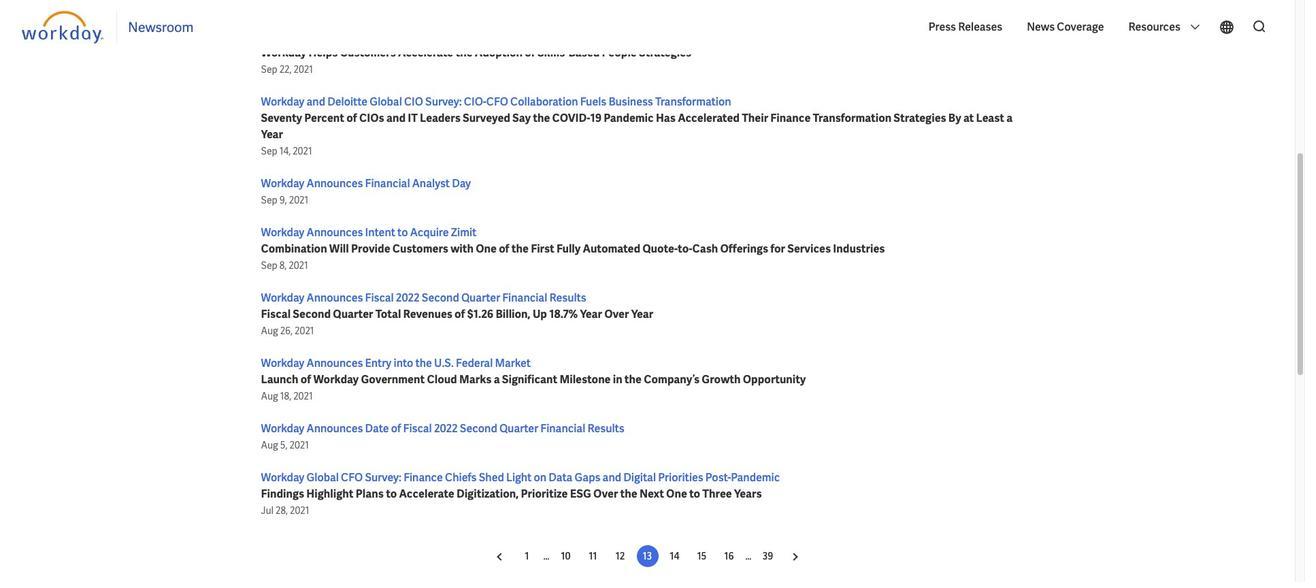Task type: locate. For each thing, give the bounding box(es) containing it.
0 horizontal spatial pandemic
[[604, 111, 654, 125]]

workday announces fiscal 2022 second quarter financial results fiscal second quarter total revenues of $1.26 billion, up 18.7% year over year aug 26, 2021
[[261, 291, 654, 337]]

2 aug from the top
[[261, 390, 278, 402]]

the down 'digital'
[[621, 487, 638, 501]]

aug left 26,
[[261, 325, 278, 337]]

growth
[[702, 372, 741, 387]]

4 sep from the top
[[261, 259, 278, 272]]

deloitte
[[328, 95, 368, 109]]

of inside workday announces fiscal 2022 second quarter financial results fiscal second quarter total revenues of $1.26 billion, up 18.7% year over year aug 26, 2021
[[455, 307, 465, 321]]

survey: up plans
[[365, 470, 402, 485]]

0 vertical spatial aug
[[261, 325, 278, 337]]

2 horizontal spatial fiscal
[[403, 421, 432, 436]]

0 horizontal spatial year
[[261, 127, 283, 142]]

quarter up $1.26
[[461, 291, 500, 305]]

2021 inside workday announces financial analyst day sep 9, 2021
[[289, 194, 309, 206]]

workday for seventy percent of cios and it leaders surveyed say the covid-19 pandemic has accelerated their finance transformation strategies by at least a year
[[261, 95, 305, 109]]

sep left 8,
[[261, 259, 278, 272]]

the left first
[[512, 242, 529, 256]]

of left $1.26
[[455, 307, 465, 321]]

quarter inside workday announces date of fiscal 2022 second quarter financial results aug 5, 2021
[[500, 421, 539, 436]]

0 horizontal spatial survey:
[[365, 470, 402, 485]]

sep left 22,
[[261, 63, 278, 76]]

sep inside workday announces financial analyst day sep 9, 2021
[[261, 194, 278, 206]]

0 vertical spatial strategies
[[639, 46, 692, 60]]

0 horizontal spatial …
[[544, 550, 550, 562]]

a right least
[[1007, 111, 1013, 125]]

workday up launch at the left bottom of the page
[[261, 356, 305, 370]]

2022 inside workday announces date of fiscal 2022 second quarter financial results aug 5, 2021
[[434, 421, 458, 436]]

announces for entry
[[307, 356, 363, 370]]

3 sep from the top
[[261, 194, 278, 206]]

quarter up the light
[[500, 421, 539, 436]]

2 horizontal spatial and
[[603, 470, 622, 485]]

automated
[[583, 242, 641, 256]]

announces inside workday announces date of fiscal 2022 second quarter financial results aug 5, 2021
[[307, 421, 363, 436]]

the down collaboration
[[533, 111, 550, 125]]

strategies
[[639, 46, 692, 60], [894, 111, 947, 125]]

market
[[495, 356, 531, 370]]

workday for launch of workday government cloud marks a significant milestone in the company's growth opportunity
[[261, 356, 305, 370]]

2021 right 14,
[[293, 145, 312, 157]]

28,
[[276, 504, 288, 517]]

second
[[422, 291, 459, 305], [293, 307, 331, 321], [460, 421, 497, 436]]

workday announces intent to acquire zimit combination will provide customers with one of the first fully automated quote-to-cash offerings for services industries sep 8, 2021
[[261, 225, 885, 272]]

to down priorities
[[690, 487, 701, 501]]

strategies left "by"
[[894, 111, 947, 125]]

customers
[[340, 46, 396, 60], [393, 242, 449, 256]]

1 horizontal spatial strategies
[[894, 111, 947, 125]]

sep left 14,
[[261, 145, 278, 157]]

customers right helps
[[340, 46, 396, 60]]

strategies right people
[[639, 46, 692, 60]]

aug
[[261, 325, 278, 337], [261, 390, 278, 402], [261, 439, 278, 451]]

9,
[[280, 194, 287, 206]]

aug inside workday announces fiscal 2022 second quarter financial results fiscal second quarter total revenues of $1.26 billion, up 18.7% year over year aug 26, 2021
[[261, 325, 278, 337]]

1 horizontal spatial survey:
[[425, 95, 462, 109]]

0 vertical spatial one
[[476, 242, 497, 256]]

acquire
[[410, 225, 449, 240]]

1 vertical spatial second
[[293, 307, 331, 321]]

highlight
[[307, 487, 354, 501]]

2 vertical spatial financial
[[541, 421, 586, 436]]

announces left date on the bottom of page
[[307, 421, 363, 436]]

1 vertical spatial global
[[307, 470, 339, 485]]

globe icon image
[[1219, 19, 1236, 35]]

1 vertical spatial customers
[[393, 242, 449, 256]]

year right 18.7%
[[580, 307, 602, 321]]

three
[[703, 487, 732, 501]]

workday up 5,
[[261, 421, 305, 436]]

1 horizontal spatial and
[[387, 111, 406, 125]]

workday inside workday announces financial analyst day sep 9, 2021
[[261, 176, 305, 191]]

2021 right 8,
[[289, 259, 308, 272]]

accelerate inside workday helps customers accelerate the adoption of skills-based people strategies sep 22, 2021
[[398, 46, 454, 60]]

1 horizontal spatial one
[[667, 487, 687, 501]]

1 vertical spatial accelerate
[[399, 487, 455, 501]]

announces inside workday announces entry into the u.s. federal market launch of workday government cloud marks a significant milestone in the company's growth opportunity aug 18, 2021
[[307, 356, 363, 370]]

0 vertical spatial quarter
[[461, 291, 500, 305]]

of left skills-
[[525, 46, 536, 60]]

workday up combination
[[261, 225, 305, 240]]

customers down acquire
[[393, 242, 449, 256]]

and up percent at the top left of the page
[[307, 95, 325, 109]]

to right plans
[[386, 487, 397, 501]]

announces inside workday announces financial analyst day sep 9, 2021
[[307, 176, 363, 191]]

surveyed
[[463, 111, 510, 125]]

0 horizontal spatial a
[[494, 372, 500, 387]]

finance left "chiefs"
[[404, 470, 443, 485]]

to right intent
[[398, 225, 408, 240]]

1 vertical spatial financial
[[503, 291, 548, 305]]

resources link
[[1122, 10, 1208, 45]]

1 vertical spatial results
[[588, 421, 625, 436]]

39 link
[[757, 545, 779, 567]]

10
[[561, 550, 571, 562]]

workday inside workday announces fiscal 2022 second quarter financial results fiscal second quarter total revenues of $1.26 billion, up 18.7% year over year aug 26, 2021
[[261, 291, 305, 305]]

the right the into
[[416, 356, 432, 370]]

workday inside workday helps customers accelerate the adoption of skills-based people strategies sep 22, 2021
[[261, 46, 307, 60]]

0 vertical spatial financial
[[365, 176, 410, 191]]

fiscal up total
[[365, 291, 394, 305]]

percent
[[305, 111, 345, 125]]

of right launch at the left bottom of the page
[[301, 372, 311, 387]]

on
[[534, 470, 547, 485]]

pandemic inside the workday and deloitte global cio survey: cio-cfo collaboration fuels business transformation seventy percent of cios and it leaders surveyed say the covid-19 pandemic has accelerated their finance transformation strategies by at least a year sep 14, 2021
[[604, 111, 654, 125]]

0 vertical spatial and
[[307, 95, 325, 109]]

1 vertical spatial survey:
[[365, 470, 402, 485]]

accelerate up cio
[[398, 46, 454, 60]]

0 vertical spatial over
[[605, 307, 629, 321]]

announces up the 'will'
[[307, 225, 363, 240]]

pandemic up years
[[731, 470, 780, 485]]

plans
[[356, 487, 384, 501]]

helps
[[309, 46, 338, 60]]

workday announces date of fiscal 2022 second quarter financial results link
[[261, 421, 625, 436]]

workday up seventy
[[261, 95, 305, 109]]

announces down the 'will'
[[307, 291, 363, 305]]

one inside workday global cfo survey: finance chiefs shed light on data gaps and digital priorities post-pandemic findings highlight plans to accelerate digitization, prioritize esg over the next one to three years jul 28, 2021
[[667, 487, 687, 501]]

2 vertical spatial aug
[[261, 439, 278, 451]]

0 vertical spatial 2022
[[396, 291, 420, 305]]

2 vertical spatial second
[[460, 421, 497, 436]]

survey: inside workday global cfo survey: finance chiefs shed light on data gaps and digital priorities post-pandemic findings highlight plans to accelerate digitization, prioritize esg over the next one to three years jul 28, 2021
[[365, 470, 402, 485]]

to
[[398, 225, 408, 240], [386, 487, 397, 501], [690, 487, 701, 501]]

0 horizontal spatial results
[[550, 291, 587, 305]]

5 announces from the top
[[307, 421, 363, 436]]

0 horizontal spatial to
[[386, 487, 397, 501]]

press releases
[[929, 20, 1003, 34]]

cfo inside the workday and deloitte global cio survey: cio-cfo collaboration fuels business transformation seventy percent of cios and it leaders surveyed say the covid-19 pandemic has accelerated their finance transformation strategies by at least a year sep 14, 2021
[[487, 95, 508, 109]]

announces for date
[[307, 421, 363, 436]]

a inside the workday and deloitte global cio survey: cio-cfo collaboration fuels business transformation seventy percent of cios and it leaders surveyed say the covid-19 pandemic has accelerated their finance transformation strategies by at least a year sep 14, 2021
[[1007, 111, 1013, 125]]

aug left 5,
[[261, 439, 278, 451]]

1 aug from the top
[[261, 325, 278, 337]]

1 horizontal spatial cfo
[[487, 95, 508, 109]]

of inside the workday and deloitte global cio survey: cio-cfo collaboration fuels business transformation seventy percent of cios and it leaders surveyed say the covid-19 pandemic has accelerated their finance transformation strategies by at least a year sep 14, 2021
[[347, 111, 357, 125]]

workday inside workday announces intent to acquire zimit combination will provide customers with one of the first fully automated quote-to-cash offerings for services industries sep 8, 2021
[[261, 225, 305, 240]]

2 vertical spatial quarter
[[500, 421, 539, 436]]

workday up 9,
[[261, 176, 305, 191]]

2021 right 5,
[[290, 439, 309, 451]]

workday announces entry into the u.s. federal market launch of workday government cloud marks a significant milestone in the company's growth opportunity aug 18, 2021
[[261, 356, 806, 402]]

workday
[[261, 46, 307, 60], [261, 95, 305, 109], [261, 176, 305, 191], [261, 225, 305, 240], [261, 291, 305, 305], [261, 356, 305, 370], [313, 372, 359, 387], [261, 421, 305, 436], [261, 470, 305, 485]]

1 horizontal spatial finance
[[771, 111, 811, 125]]

quarter
[[461, 291, 500, 305], [333, 307, 373, 321], [500, 421, 539, 436]]

fiscal
[[365, 291, 394, 305], [261, 307, 291, 321], [403, 421, 432, 436]]

2 announces from the top
[[307, 225, 363, 240]]

sep
[[261, 63, 278, 76], [261, 145, 278, 157], [261, 194, 278, 206], [261, 259, 278, 272]]

12 link
[[610, 545, 631, 567]]

cloud
[[427, 372, 457, 387]]

1 horizontal spatial fiscal
[[365, 291, 394, 305]]

workday announces fiscal 2022 second quarter financial results link
[[261, 291, 587, 305]]

accelerate
[[398, 46, 454, 60], [399, 487, 455, 501]]

1 vertical spatial pandemic
[[731, 470, 780, 485]]

jul
[[261, 504, 274, 517]]

opportunity
[[743, 372, 806, 387]]

1 horizontal spatial pandemic
[[731, 470, 780, 485]]

quarter left total
[[333, 307, 373, 321]]

pandemic down business at the top
[[604, 111, 654, 125]]

customers inside workday announces intent to acquire zimit combination will provide customers with one of the first fully automated quote-to-cash offerings for services industries sep 8, 2021
[[393, 242, 449, 256]]

global up highlight
[[307, 470, 339, 485]]

workday up 22,
[[261, 46, 307, 60]]

one down priorities
[[667, 487, 687, 501]]

first
[[531, 242, 555, 256]]

0 vertical spatial a
[[1007, 111, 1013, 125]]

finance
[[771, 111, 811, 125], [404, 470, 443, 485]]

workday inside the workday and deloitte global cio survey: cio-cfo collaboration fuels business transformation seventy percent of cios and it leaders surveyed say the covid-19 pandemic has accelerated their finance transformation strategies by at least a year sep 14, 2021
[[261, 95, 305, 109]]

2 vertical spatial and
[[603, 470, 622, 485]]

financial inside workday announces date of fiscal 2022 second quarter financial results aug 5, 2021
[[541, 421, 586, 436]]

one right with
[[476, 242, 497, 256]]

current page 13 element
[[637, 550, 659, 562]]

and left it
[[387, 111, 406, 125]]

news coverage link
[[1021, 10, 1111, 45]]

workday down 8,
[[261, 291, 305, 305]]

cfo up surveyed at the top left of page
[[487, 95, 508, 109]]

digitization,
[[457, 487, 519, 501]]

2021
[[294, 63, 313, 76], [293, 145, 312, 157], [289, 194, 309, 206], [289, 259, 308, 272], [295, 325, 314, 337], [294, 390, 313, 402], [290, 439, 309, 451], [290, 504, 309, 517]]

announces inside workday announces fiscal 2022 second quarter financial results fiscal second quarter total revenues of $1.26 billion, up 18.7% year over year aug 26, 2021
[[307, 291, 363, 305]]

1 vertical spatial finance
[[404, 470, 443, 485]]

1 horizontal spatial a
[[1007, 111, 1013, 125]]

say
[[513, 111, 531, 125]]

the left adoption
[[456, 46, 473, 60]]

None search field
[[1244, 13, 1274, 42]]

marks
[[459, 372, 492, 387]]

over
[[605, 307, 629, 321], [594, 487, 618, 501]]

0 horizontal spatial strategies
[[639, 46, 692, 60]]

2 sep from the top
[[261, 145, 278, 157]]

chiefs
[[445, 470, 477, 485]]

0 vertical spatial finance
[[771, 111, 811, 125]]

0 horizontal spatial one
[[476, 242, 497, 256]]

fiscal inside workday announces date of fiscal 2022 second quarter financial results aug 5, 2021
[[403, 421, 432, 436]]

financial
[[365, 176, 410, 191], [503, 291, 548, 305], [541, 421, 586, 436]]

1 vertical spatial cfo
[[341, 470, 363, 485]]

over down gaps
[[594, 487, 618, 501]]

1 vertical spatial fiscal
[[261, 307, 291, 321]]

financial inside workday announces fiscal 2022 second quarter financial results fiscal second quarter total revenues of $1.26 billion, up 18.7% year over year aug 26, 2021
[[503, 291, 548, 305]]

over right 18.7%
[[605, 307, 629, 321]]

1 horizontal spatial …
[[746, 550, 752, 562]]

1 vertical spatial 2022
[[434, 421, 458, 436]]

1 horizontal spatial global
[[370, 95, 402, 109]]

announces inside workday announces intent to acquire zimit combination will provide customers with one of the first fully automated quote-to-cash offerings for services industries sep 8, 2021
[[307, 225, 363, 240]]

sep inside workday helps customers accelerate the adoption of skills-based people strategies sep 22, 2021
[[261, 63, 278, 76]]

one
[[476, 242, 497, 256], [667, 487, 687, 501]]

3 aug from the top
[[261, 439, 278, 451]]

cfo inside workday global cfo survey: finance chiefs shed light on data gaps and digital priorities post-pandemic findings highlight plans to accelerate digitization, prioritize esg over the next one to three years jul 28, 2021
[[341, 470, 363, 485]]

workday for findings highlight plans to accelerate digitization, prioritize esg over the next one to three years
[[261, 470, 305, 485]]

0 horizontal spatial cfo
[[341, 470, 363, 485]]

cio-
[[464, 95, 487, 109]]

2022 down cloud
[[434, 421, 458, 436]]

day
[[452, 176, 471, 191]]

2 … from the left
[[746, 550, 752, 562]]

go to the newsroom homepage image
[[22, 11, 106, 44]]

3 announces from the top
[[307, 291, 363, 305]]

2021 inside workday announces entry into the u.s. federal market launch of workday government cloud marks a significant milestone in the company's growth opportunity aug 18, 2021
[[294, 390, 313, 402]]

accelerate down "chiefs"
[[399, 487, 455, 501]]

cios
[[359, 111, 384, 125]]

survey: up the leaders
[[425, 95, 462, 109]]

services
[[788, 242, 831, 256]]

0 horizontal spatial 2022
[[396, 291, 420, 305]]

0 vertical spatial survey:
[[425, 95, 462, 109]]

0 vertical spatial second
[[422, 291, 459, 305]]

0 vertical spatial results
[[550, 291, 587, 305]]

0 vertical spatial transformation
[[656, 95, 731, 109]]

in
[[613, 372, 623, 387]]

post-
[[706, 470, 731, 485]]

year down seventy
[[261, 127, 283, 142]]

and right gaps
[[603, 470, 622, 485]]

2021 right 9,
[[289, 194, 309, 206]]

1 announces from the top
[[307, 176, 363, 191]]

of left first
[[499, 242, 510, 256]]

4 announces from the top
[[307, 356, 363, 370]]

1 horizontal spatial to
[[398, 225, 408, 240]]

2022 up total
[[396, 291, 420, 305]]

1 horizontal spatial results
[[588, 421, 625, 436]]

second down combination
[[293, 307, 331, 321]]

1 sep from the top
[[261, 63, 278, 76]]

… left 10
[[544, 550, 550, 562]]

results down the in
[[588, 421, 625, 436]]

announces up workday announces intent to acquire zimit link
[[307, 176, 363, 191]]

newsroom link
[[128, 18, 194, 36]]

workday announces entry into the u.s. federal market link
[[261, 356, 531, 370]]

cfo up plans
[[341, 470, 363, 485]]

1 vertical spatial strategies
[[894, 111, 947, 125]]

second down "marks"
[[460, 421, 497, 436]]

a inside workday announces entry into the u.s. federal market launch of workday government cloud marks a significant milestone in the company's growth opportunity aug 18, 2021
[[494, 372, 500, 387]]

the
[[456, 46, 473, 60], [533, 111, 550, 125], [512, 242, 529, 256], [416, 356, 432, 370], [625, 372, 642, 387], [621, 487, 638, 501]]

the inside workday global cfo survey: finance chiefs shed light on data gaps and digital priorities post-pandemic findings highlight plans to accelerate digitization, prioritize esg over the next one to three years jul 28, 2021
[[621, 487, 638, 501]]

year down quote-
[[631, 307, 654, 321]]

1 vertical spatial one
[[667, 487, 687, 501]]

1 vertical spatial aug
[[261, 390, 278, 402]]

… left 39
[[746, 550, 752, 562]]

company's
[[644, 372, 700, 387]]

0 vertical spatial cfo
[[487, 95, 508, 109]]

financial up the billion,
[[503, 291, 548, 305]]

2021 right 26,
[[295, 325, 314, 337]]

16
[[725, 550, 734, 562]]

0 vertical spatial global
[[370, 95, 402, 109]]

over inside workday announces fiscal 2022 second quarter financial results fiscal second quarter total revenues of $1.26 billion, up 18.7% year over year aug 26, 2021
[[605, 307, 629, 321]]

second up revenues
[[422, 291, 459, 305]]

global up cios
[[370, 95, 402, 109]]

2021 right 22,
[[294, 63, 313, 76]]

0 vertical spatial accelerate
[[398, 46, 454, 60]]

of inside workday helps customers accelerate the adoption of skills-based people strategies sep 22, 2021
[[525, 46, 536, 60]]

0 horizontal spatial finance
[[404, 470, 443, 485]]

financial left analyst
[[365, 176, 410, 191]]

2021 right 18,
[[294, 390, 313, 402]]

0 vertical spatial customers
[[340, 46, 396, 60]]

workday announces financial analyst day sep 9, 2021
[[261, 176, 471, 206]]

1 vertical spatial a
[[494, 372, 500, 387]]

offerings
[[721, 242, 769, 256]]

of
[[525, 46, 536, 60], [347, 111, 357, 125], [499, 242, 510, 256], [455, 307, 465, 321], [301, 372, 311, 387], [391, 421, 401, 436]]

results
[[550, 291, 587, 305], [588, 421, 625, 436]]

workday up findings
[[261, 470, 305, 485]]

1 horizontal spatial transformation
[[813, 111, 892, 125]]

covid-
[[552, 111, 591, 125]]

workday inside workday global cfo survey: finance chiefs shed light on data gaps and digital priorities post-pandemic findings highlight plans to accelerate digitization, prioritize esg over the next one to three years jul 28, 2021
[[261, 470, 305, 485]]

1 vertical spatial over
[[594, 487, 618, 501]]

industries
[[833, 242, 885, 256]]

1 vertical spatial and
[[387, 111, 406, 125]]

2 vertical spatial fiscal
[[403, 421, 432, 436]]

announces left entry
[[307, 356, 363, 370]]

39
[[763, 550, 773, 562]]

of inside workday announces intent to acquire zimit combination will provide customers with one of the first fully automated quote-to-cash offerings for services industries sep 8, 2021
[[499, 242, 510, 256]]

aug left 18,
[[261, 390, 278, 402]]

2 horizontal spatial second
[[460, 421, 497, 436]]

of down deloitte
[[347, 111, 357, 125]]

zimit
[[451, 225, 477, 240]]

19
[[591, 111, 602, 125]]

results up 18.7%
[[550, 291, 587, 305]]

fiscal up 26,
[[261, 307, 291, 321]]

a right "marks"
[[494, 372, 500, 387]]

workday global cfo survey: finance chiefs shed light on data gaps and digital priorities post-pandemic link
[[261, 470, 780, 485]]

22,
[[280, 63, 292, 76]]

1 vertical spatial transformation
[[813, 111, 892, 125]]

newsroom
[[128, 18, 194, 36]]

sep left 9,
[[261, 194, 278, 206]]

workday for fiscal second quarter total revenues of $1.26 billion, up 18.7% year over year
[[261, 291, 305, 305]]

0 horizontal spatial global
[[307, 470, 339, 485]]

workday global cfo survey: finance chiefs shed light on data gaps and digital priorities post-pandemic findings highlight plans to accelerate digitization, prioritize esg over the next one to three years jul 28, 2021
[[261, 470, 780, 517]]

workday announces financial analyst day link
[[261, 176, 471, 191]]

2021 inside workday global cfo survey: finance chiefs shed light on data gaps and digital priorities post-pandemic findings highlight plans to accelerate digitization, prioritize esg over the next one to three years jul 28, 2021
[[290, 504, 309, 517]]

announces for intent
[[307, 225, 363, 240]]

fiscal right date on the bottom of page
[[403, 421, 432, 436]]

18.7%
[[549, 307, 578, 321]]

0 vertical spatial pandemic
[[604, 111, 654, 125]]

aug inside workday announces entry into the u.s. federal market launch of workday government cloud marks a significant milestone in the company's growth opportunity aug 18, 2021
[[261, 390, 278, 402]]

business
[[609, 95, 653, 109]]

2021 right 28,
[[290, 504, 309, 517]]

into
[[394, 356, 413, 370]]

1 horizontal spatial 2022
[[434, 421, 458, 436]]

13
[[643, 550, 652, 562]]

1 horizontal spatial year
[[580, 307, 602, 321]]

financial up data
[[541, 421, 586, 436]]

to-
[[678, 242, 693, 256]]

year
[[261, 127, 283, 142], [580, 307, 602, 321], [631, 307, 654, 321]]

of right date on the bottom of page
[[391, 421, 401, 436]]

strategies inside the workday and deloitte global cio survey: cio-cfo collaboration fuels business transformation seventy percent of cios and it leaders surveyed say the covid-19 pandemic has accelerated their finance transformation strategies by at least a year sep 14, 2021
[[894, 111, 947, 125]]

finance right their
[[771, 111, 811, 125]]



Task type: vqa. For each thing, say whether or not it's contained in the screenshot.
2nd Aug from the bottom of the page
yes



Task type: describe. For each thing, give the bounding box(es) containing it.
it
[[408, 111, 418, 125]]

least
[[977, 111, 1005, 125]]

by
[[949, 111, 962, 125]]

1 horizontal spatial second
[[422, 291, 459, 305]]

workday right launch at the left bottom of the page
[[313, 372, 359, 387]]

to inside workday announces intent to acquire zimit combination will provide customers with one of the first fully automated quote-to-cash offerings for services industries sep 8, 2021
[[398, 225, 408, 240]]

one inside workday announces intent to acquire zimit combination will provide customers with one of the first fully automated quote-to-cash offerings for services industries sep 8, 2021
[[476, 242, 497, 256]]

billion,
[[496, 307, 531, 321]]

findings
[[261, 487, 304, 501]]

finance inside the workday and deloitte global cio survey: cio-cfo collaboration fuels business transformation seventy percent of cios and it leaders surveyed say the covid-19 pandemic has accelerated their finance transformation strategies by at least a year sep 14, 2021
[[771, 111, 811, 125]]

workday and deloitte global cio survey: cio-cfo collaboration fuels business transformation seventy percent of cios and it leaders surveyed say the covid-19 pandemic has accelerated their finance transformation strategies by at least a year sep 14, 2021
[[261, 95, 1013, 157]]

workday announces intent to acquire zimit link
[[261, 225, 477, 240]]

people
[[602, 46, 637, 60]]

cash
[[693, 242, 718, 256]]

accelerated
[[678, 111, 740, 125]]

11
[[589, 550, 597, 562]]

2021 inside workday announces date of fiscal 2022 second quarter financial results aug 5, 2021
[[290, 439, 309, 451]]

financial inside workday announces financial analyst day sep 9, 2021
[[365, 176, 410, 191]]

based
[[569, 46, 600, 60]]

aug inside workday announces date of fiscal 2022 second quarter financial results aug 5, 2021
[[261, 439, 278, 451]]

press
[[929, 20, 956, 34]]

16 link
[[719, 545, 740, 567]]

1 vertical spatial quarter
[[333, 307, 373, 321]]

14,
[[280, 145, 291, 157]]

the inside the workday and deloitte global cio survey: cio-cfo collaboration fuels business transformation seventy percent of cios and it leaders surveyed say the covid-19 pandemic has accelerated their finance transformation strategies by at least a year sep 14, 2021
[[533, 111, 550, 125]]

of inside workday announces date of fiscal 2022 second quarter financial results aug 5, 2021
[[391, 421, 401, 436]]

accelerate inside workday global cfo survey: finance chiefs shed light on data gaps and digital priorities post-pandemic findings highlight plans to accelerate digitization, prioritize esg over the next one to three years jul 28, 2021
[[399, 487, 455, 501]]

the inside workday announces intent to acquire zimit combination will provide customers with one of the first fully automated quote-to-cash offerings for services industries sep 8, 2021
[[512, 242, 529, 256]]

of inside workday announces entry into the u.s. federal market launch of workday government cloud marks a significant milestone in the company's growth opportunity aug 18, 2021
[[301, 372, 311, 387]]

launch
[[261, 372, 299, 387]]

announces for fiscal
[[307, 291, 363, 305]]

sep inside the workday and deloitte global cio survey: cio-cfo collaboration fuels business transformation seventy percent of cios and it leaders surveyed say the covid-19 pandemic has accelerated their finance transformation strategies by at least a year sep 14, 2021
[[261, 145, 278, 157]]

prioritize
[[521, 487, 568, 501]]

coverage
[[1057, 20, 1104, 34]]

quote-
[[643, 242, 678, 256]]

provide
[[351, 242, 390, 256]]

pandemic inside workday global cfo survey: finance chiefs shed light on data gaps and digital priorities post-pandemic findings highlight plans to accelerate digitization, prioritize esg over the next one to three years jul 28, 2021
[[731, 470, 780, 485]]

2021 inside workday helps customers accelerate the adoption of skills-based people strategies sep 22, 2021
[[294, 63, 313, 76]]

next
[[640, 487, 664, 501]]

cio
[[404, 95, 423, 109]]

customers inside workday helps customers accelerate the adoption of skills-based people strategies sep 22, 2021
[[340, 46, 396, 60]]

with
[[451, 242, 474, 256]]

0 horizontal spatial second
[[293, 307, 331, 321]]

revenues
[[403, 307, 453, 321]]

the inside workday helps customers accelerate the adoption of skills-based people strategies sep 22, 2021
[[456, 46, 473, 60]]

8,
[[280, 259, 287, 272]]

and inside workday global cfo survey: finance chiefs shed light on data gaps and digital priorities post-pandemic findings highlight plans to accelerate digitization, prioritize esg over the next one to three years jul 28, 2021
[[603, 470, 622, 485]]

combination
[[261, 242, 327, 256]]

workday helps customers accelerate the adoption of skills-based people strategies sep 22, 2021
[[261, 46, 692, 76]]

15
[[698, 550, 707, 562]]

news
[[1027, 20, 1055, 34]]

at
[[964, 111, 974, 125]]

global inside the workday and deloitte global cio survey: cio-cfo collaboration fuels business transformation seventy percent of cios and it leaders surveyed say the covid-19 pandemic has accelerated their finance transformation strategies by at least a year sep 14, 2021
[[370, 95, 402, 109]]

has
[[656, 111, 676, 125]]

show next page image
[[791, 553, 799, 561]]

14 link
[[664, 545, 686, 567]]

26,
[[280, 325, 293, 337]]

0 vertical spatial fiscal
[[365, 291, 394, 305]]

second inside workday announces date of fiscal 2022 second quarter financial results aug 5, 2021
[[460, 421, 497, 436]]

their
[[742, 111, 769, 125]]

2022 inside workday announces fiscal 2022 second quarter financial results fiscal second quarter total revenues of $1.26 billion, up 18.7% year over year aug 26, 2021
[[396, 291, 420, 305]]

0 horizontal spatial fiscal
[[261, 307, 291, 321]]

priorities
[[658, 470, 704, 485]]

15 link
[[691, 545, 713, 567]]

announces for financial
[[307, 176, 363, 191]]

workday inside workday announces date of fiscal 2022 second quarter financial results aug 5, 2021
[[261, 421, 305, 436]]

1
[[525, 550, 529, 562]]

digital
[[624, 470, 656, 485]]

strategies inside workday helps customers accelerate the adoption of skills-based people strategies sep 22, 2021
[[639, 46, 692, 60]]

2021 inside the workday and deloitte global cio survey: cio-cfo collaboration fuels business transformation seventy percent of cios and it leaders surveyed say the covid-19 pandemic has accelerated their finance transformation strategies by at least a year sep 14, 2021
[[293, 145, 312, 157]]

5,
[[280, 439, 288, 451]]

gaps
[[575, 470, 601, 485]]

show previous page image
[[497, 553, 505, 561]]

adoption
[[475, 46, 523, 60]]

workday for workday helps customers accelerate the adoption of skills-based people strategies
[[261, 46, 307, 60]]

intent
[[365, 225, 395, 240]]

fully
[[557, 242, 581, 256]]

workday announces date of fiscal 2022 second quarter financial results aug 5, 2021
[[261, 421, 625, 451]]

esg
[[570, 487, 591, 501]]

2 horizontal spatial to
[[690, 487, 701, 501]]

the right the in
[[625, 372, 642, 387]]

analyst
[[412, 176, 450, 191]]

$1.26
[[468, 307, 494, 321]]

leaders
[[420, 111, 461, 125]]

milestone
[[560, 372, 611, 387]]

results inside workday announces fiscal 2022 second quarter financial results fiscal second quarter total revenues of $1.26 billion, up 18.7% year over year aug 26, 2021
[[550, 291, 587, 305]]

date
[[365, 421, 389, 436]]

2021 inside workday announces fiscal 2022 second quarter financial results fiscal second quarter total revenues of $1.26 billion, up 18.7% year over year aug 26, 2021
[[295, 325, 314, 337]]

government
[[361, 372, 425, 387]]

resources
[[1129, 20, 1183, 34]]

workday for combination will provide customers with one of the first fully automated quote-to-cash offerings for services industries
[[261, 225, 305, 240]]

significant
[[502, 372, 558, 387]]

years
[[734, 487, 762, 501]]

results inside workday announces date of fiscal 2022 second quarter financial results aug 5, 2021
[[588, 421, 625, 436]]

finance inside workday global cfo survey: finance chiefs shed light on data gaps and digital priorities post-pandemic findings highlight plans to accelerate digitization, prioritize esg over the next one to three years jul 28, 2021
[[404, 470, 443, 485]]

seventy
[[261, 111, 302, 125]]

over inside workday global cfo survey: finance chiefs shed light on data gaps and digital priorities post-pandemic findings highlight plans to accelerate digitization, prioritize esg over the next one to three years jul 28, 2021
[[594, 487, 618, 501]]

2 horizontal spatial year
[[631, 307, 654, 321]]

collaboration
[[511, 95, 578, 109]]

workday and deloitte global cio survey: cio-cfo collaboration fuels business transformation link
[[261, 95, 731, 109]]

up
[[533, 307, 547, 321]]

shed
[[479, 470, 504, 485]]

year inside the workday and deloitte global cio survey: cio-cfo collaboration fuels business transformation seventy percent of cios and it leaders surveyed say the covid-19 pandemic has accelerated their finance transformation strategies by at least a year sep 14, 2021
[[261, 127, 283, 142]]

skills-
[[538, 46, 569, 60]]

1 … from the left
[[544, 550, 550, 562]]

survey: inside the workday and deloitte global cio survey: cio-cfo collaboration fuels business transformation seventy percent of cios and it leaders surveyed say the covid-19 pandemic has accelerated their finance transformation strategies by at least a year sep 14, 2021
[[425, 95, 462, 109]]

2021 inside workday announces intent to acquire zimit combination will provide customers with one of the first fully automated quote-to-cash offerings for services industries sep 8, 2021
[[289, 259, 308, 272]]

global inside workday global cfo survey: finance chiefs shed light on data gaps and digital priorities post-pandemic findings highlight plans to accelerate digitization, prioritize esg over the next one to three years jul 28, 2021
[[307, 470, 339, 485]]

sep inside workday announces intent to acquire zimit combination will provide customers with one of the first fully automated quote-to-cash offerings for services industries sep 8, 2021
[[261, 259, 278, 272]]

fuels
[[581, 95, 607, 109]]

entry
[[365, 356, 392, 370]]

0 horizontal spatial and
[[307, 95, 325, 109]]

news coverage
[[1027, 20, 1104, 34]]

0 horizontal spatial transformation
[[656, 95, 731, 109]]

will
[[329, 242, 349, 256]]



